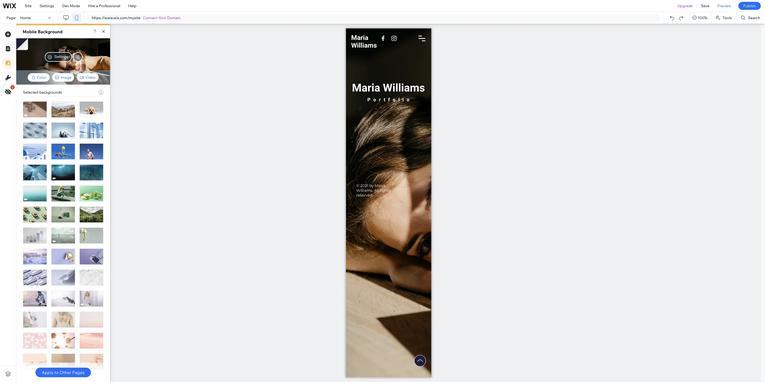 Task type: vqa. For each thing, say whether or not it's contained in the screenshot.
Explore More Tools
no



Task type: locate. For each thing, give the bounding box(es) containing it.
tools
[[723, 15, 732, 20]]

a
[[96, 3, 98, 8]]

background
[[38, 29, 63, 34]]

connect
[[143, 15, 158, 20]]

100%
[[698, 15, 708, 20]]

0 horizontal spatial settings
[[40, 3, 54, 8]]

1 vertical spatial settings
[[54, 55, 68, 59]]

settings left dev
[[40, 3, 54, 8]]

3 button
[[2, 85, 15, 98]]

color
[[37, 75, 46, 80]]

dev mode
[[62, 3, 80, 8]]

site
[[25, 3, 32, 8]]

publish button
[[739, 2, 761, 10]]

home
[[20, 15, 31, 20]]

https://www.wix.com/mysite
[[92, 15, 140, 20]]

100% button
[[690, 12, 711, 24]]

settings up image
[[54, 55, 68, 59]]

image
[[61, 75, 71, 80]]

to
[[55, 371, 59, 376]]

https://www.wix.com/mysite connect your domain
[[92, 15, 181, 20]]

apply
[[42, 371, 54, 376]]

search button
[[737, 12, 765, 24]]

settings
[[40, 3, 54, 8], [54, 55, 68, 59]]

1 horizontal spatial settings
[[54, 55, 68, 59]]



Task type: describe. For each thing, give the bounding box(es) containing it.
0 vertical spatial settings
[[40, 3, 54, 8]]

3
[[12, 86, 13, 89]]

save
[[701, 3, 710, 8]]

mode
[[70, 3, 80, 8]]

hire
[[88, 3, 95, 8]]

apply to other pages button
[[35, 369, 91, 378]]

other
[[60, 371, 71, 376]]

preview button
[[714, 0, 735, 12]]

preview
[[718, 3, 731, 8]]

mobile background
[[23, 29, 63, 34]]

selected
[[23, 90, 38, 95]]

selected backgrounds
[[23, 90, 62, 95]]

your
[[159, 15, 166, 20]]

save button
[[697, 0, 714, 12]]

mobile
[[23, 29, 37, 34]]

search
[[748, 15, 761, 20]]

domain
[[167, 15, 181, 20]]

pages
[[72, 371, 85, 376]]

dev
[[62, 3, 69, 8]]

upgrade
[[678, 3, 693, 8]]

backgrounds
[[39, 90, 62, 95]]

video
[[85, 75, 96, 80]]

apply to other pages
[[42, 371, 85, 376]]

hire a professional
[[88, 3, 120, 8]]

publish
[[743, 3, 756, 8]]

help
[[128, 3, 136, 8]]

professional
[[99, 3, 120, 8]]

tools button
[[712, 12, 737, 24]]



